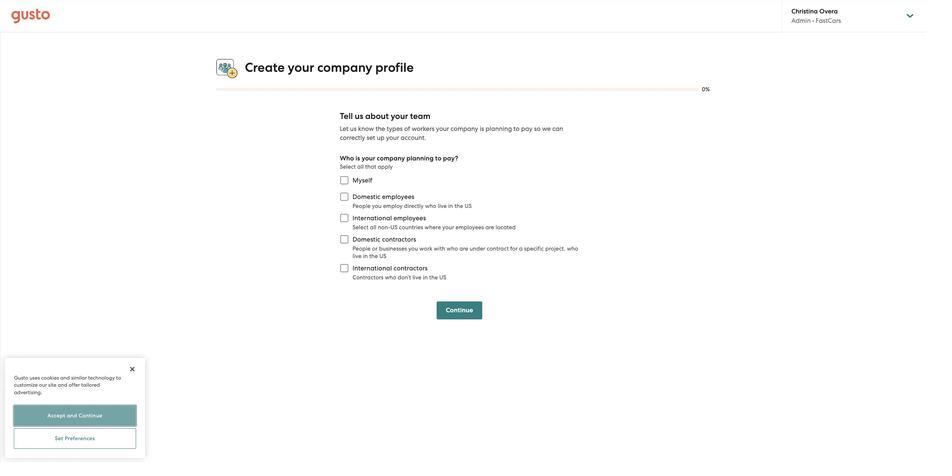 Task type: locate. For each thing, give the bounding box(es) containing it.
1 horizontal spatial to
[[435, 155, 442, 162]]

your
[[288, 60, 314, 75], [391, 111, 408, 121], [436, 125, 449, 132], [386, 134, 399, 141], [362, 155, 375, 162], [443, 224, 454, 231]]

create
[[245, 60, 285, 75]]

employees up "employ"
[[382, 193, 415, 201]]

all left non-
[[370, 224, 377, 231]]

that
[[365, 164, 376, 170]]

1 horizontal spatial is
[[480, 125, 484, 132]]

2 international from the top
[[353, 265, 392, 272]]

similar
[[71, 375, 87, 381]]

1 vertical spatial in
[[363, 253, 368, 260]]

contractors for international contractors
[[394, 265, 428, 272]]

1 vertical spatial to
[[435, 155, 442, 162]]

in right "don't"
[[423, 274, 428, 281]]

international
[[353, 214, 392, 222], [353, 265, 392, 272]]

where
[[425, 224, 441, 231]]

2 horizontal spatial to
[[514, 125, 520, 132]]

0 vertical spatial international
[[353, 214, 392, 222]]

0 vertical spatial domestic
[[353, 193, 381, 201]]

tell us about your team let us know the types of workers your company is planning to pay so we can correctly set up your account.
[[340, 111, 563, 141]]

the right "don't"
[[429, 274, 438, 281]]

all inside who is your company planning to pay? select all that apply
[[357, 164, 364, 170]]

international contractors
[[353, 265, 428, 272]]

employees
[[382, 193, 415, 201], [394, 214, 426, 222], [456, 224, 484, 231]]

to left pay
[[514, 125, 520, 132]]

international up non-
[[353, 214, 392, 222]]

domestic down the myself
[[353, 193, 381, 201]]

2 vertical spatial company
[[377, 155, 405, 162]]

contractors
[[353, 274, 384, 281]]

2 vertical spatial and
[[67, 413, 77, 419]]

contractors
[[382, 236, 416, 243], [394, 265, 428, 272]]

customize
[[14, 382, 38, 388]]

site
[[48, 382, 56, 388]]

1 vertical spatial employees
[[394, 214, 426, 222]]

planning left pay
[[486, 125, 512, 132]]

and right site
[[58, 382, 67, 388]]

team
[[410, 111, 431, 121]]

1 horizontal spatial you
[[409, 245, 418, 252]]

our
[[39, 382, 47, 388]]

company inside who is your company planning to pay? select all that apply
[[377, 155, 405, 162]]

0 horizontal spatial is
[[356, 155, 360, 162]]

are left located
[[486, 224, 494, 231]]

accept and continue
[[47, 413, 102, 419]]

your right create
[[288, 60, 314, 75]]

people up international employees checkbox
[[353, 203, 371, 210]]

to right technology
[[116, 375, 121, 381]]

international up contractors
[[353, 265, 392, 272]]

are left under
[[460, 245, 468, 252]]

2 people from the top
[[353, 245, 371, 252]]

1 vertical spatial contractors
[[394, 265, 428, 272]]

your right workers
[[436, 125, 449, 132]]

let
[[340, 125, 349, 132]]

0 vertical spatial people
[[353, 203, 371, 210]]

can
[[553, 125, 563, 132]]

0 vertical spatial contractors
[[382, 236, 416, 243]]

2 vertical spatial in
[[423, 274, 428, 281]]

christina
[[792, 7, 818, 15]]

your down types
[[386, 134, 399, 141]]

1 vertical spatial domestic
[[353, 236, 381, 243]]

1 vertical spatial select
[[353, 224, 369, 231]]

1 international from the top
[[353, 214, 392, 222]]

contractors up businesses
[[382, 236, 416, 243]]

in
[[448, 203, 453, 210], [363, 253, 368, 260], [423, 274, 428, 281]]

contractors up "don't"
[[394, 265, 428, 272]]

select down who on the left top
[[340, 164, 356, 170]]

us
[[355, 111, 363, 121], [350, 125, 357, 132]]

to left pay?
[[435, 155, 442, 162]]

who
[[340, 155, 354, 162]]

in up contractors
[[363, 253, 368, 260]]

2 vertical spatial employees
[[456, 224, 484, 231]]

2 vertical spatial live
[[413, 274, 422, 281]]

advertising.
[[14, 389, 42, 395]]

0 vertical spatial is
[[480, 125, 484, 132]]

businesses
[[379, 245, 407, 252]]

planning inside the tell us about your team let us know the types of workers your company is planning to pay so we can correctly set up your account.
[[486, 125, 512, 132]]

is
[[480, 125, 484, 132], [356, 155, 360, 162]]

0 vertical spatial employees
[[382, 193, 415, 201]]

domestic for domestic employees
[[353, 193, 381, 201]]

who
[[425, 203, 437, 210], [447, 245, 458, 252], [567, 245, 579, 252], [385, 274, 396, 281]]

0 horizontal spatial planning
[[407, 155, 434, 162]]

myself
[[353, 177, 373, 184]]

gusto
[[14, 375, 28, 381]]

set
[[367, 134, 375, 141]]

located
[[496, 224, 516, 231]]

to
[[514, 125, 520, 132], [435, 155, 442, 162], [116, 375, 121, 381]]

people inside people or businesses you work with who are under contract for a specific project, who live in the us
[[353, 245, 371, 252]]

tell
[[340, 111, 353, 121]]

0 vertical spatial in
[[448, 203, 453, 210]]

your up that
[[362, 155, 375, 162]]

the down or
[[369, 253, 378, 260]]

workers
[[412, 125, 435, 132]]

about
[[365, 111, 389, 121]]

are
[[486, 224, 494, 231], [460, 245, 468, 252]]

fastcars
[[816, 17, 841, 24]]

to inside the tell us about your team let us know the types of workers your company is planning to pay so we can correctly set up your account.
[[514, 125, 520, 132]]

0 vertical spatial all
[[357, 164, 364, 170]]

0 horizontal spatial company
[[317, 60, 372, 75]]

0 horizontal spatial in
[[363, 253, 368, 260]]

live
[[438, 203, 447, 210], [353, 253, 362, 260], [413, 274, 422, 281]]

people
[[353, 203, 371, 210], [353, 245, 371, 252]]

1 vertical spatial live
[[353, 253, 362, 260]]

planning
[[486, 125, 512, 132], [407, 155, 434, 162]]

0 horizontal spatial all
[[357, 164, 364, 170]]

domestic employees
[[353, 193, 415, 201]]

1 domestic from the top
[[353, 193, 381, 201]]

offer
[[69, 382, 80, 388]]

us inside people or businesses you work with who are under contract for a specific project, who live in the us
[[380, 253, 387, 260]]

employees for international employees
[[394, 214, 426, 222]]

0 vertical spatial you
[[372, 203, 382, 210]]

1 vertical spatial all
[[370, 224, 377, 231]]

1 vertical spatial are
[[460, 245, 468, 252]]

is inside the tell us about your team let us know the types of workers your company is planning to pay so we can correctly set up your account.
[[480, 125, 484, 132]]

0 horizontal spatial are
[[460, 245, 468, 252]]

international for international employees
[[353, 214, 392, 222]]

us right tell
[[355, 111, 363, 121]]

domestic
[[353, 193, 381, 201], [353, 236, 381, 243]]

0 horizontal spatial to
[[116, 375, 121, 381]]

us
[[465, 203, 472, 210], [391, 224, 398, 231], [380, 253, 387, 260], [440, 274, 447, 281]]

in up select all non-us countries where your employees are located on the top of the page
[[448, 203, 453, 210]]

2 domestic from the top
[[353, 236, 381, 243]]

continue
[[446, 306, 473, 314], [79, 413, 102, 419]]

preferences
[[65, 436, 95, 441]]

overa
[[820, 7, 838, 15]]

1 people from the top
[[353, 203, 371, 210]]

so
[[534, 125, 541, 132]]

and
[[60, 375, 70, 381], [58, 382, 67, 388], [67, 413, 77, 419]]

all
[[357, 164, 364, 170], [370, 224, 377, 231]]

or
[[372, 245, 378, 252]]

up
[[377, 134, 385, 141]]

2 vertical spatial to
[[116, 375, 121, 381]]

0 vertical spatial select
[[340, 164, 356, 170]]

under
[[470, 245, 486, 252]]

domestic contractors
[[353, 236, 416, 243]]

employees up under
[[456, 224, 484, 231]]

1 horizontal spatial continue
[[446, 306, 473, 314]]

for
[[510, 245, 518, 252]]

1 vertical spatial us
[[350, 125, 357, 132]]

employees for domestic employees
[[382, 193, 415, 201]]

live right "don't"
[[413, 274, 422, 281]]

all left that
[[357, 164, 364, 170]]

planning down account.
[[407, 155, 434, 162]]

0%
[[702, 86, 710, 93]]

0 vertical spatial company
[[317, 60, 372, 75]]

1 vertical spatial people
[[353, 245, 371, 252]]

and up offer
[[60, 375, 70, 381]]

select up 'domestic contractors' "checkbox"
[[353, 224, 369, 231]]

1 horizontal spatial planning
[[486, 125, 512, 132]]

live up select all non-us countries where your employees are located on the top of the page
[[438, 203, 447, 210]]

1 vertical spatial is
[[356, 155, 360, 162]]

contractors who don't live in the us
[[353, 274, 447, 281]]

us up correctly
[[350, 125, 357, 132]]

home image
[[11, 8, 50, 23]]

pay
[[521, 125, 533, 132]]

you left the work
[[409, 245, 418, 252]]

0 vertical spatial planning
[[486, 125, 512, 132]]

people left or
[[353, 245, 371, 252]]

your right where
[[443, 224, 454, 231]]

project,
[[546, 245, 566, 252]]

International employees checkbox
[[336, 210, 353, 226]]

2 horizontal spatial in
[[448, 203, 453, 210]]

2 horizontal spatial live
[[438, 203, 447, 210]]

1 vertical spatial you
[[409, 245, 418, 252]]

the inside the tell us about your team let us know the types of workers your company is planning to pay so we can correctly set up your account.
[[376, 125, 385, 132]]

and right accept
[[67, 413, 77, 419]]

0 vertical spatial and
[[60, 375, 70, 381]]

0 horizontal spatial live
[[353, 253, 362, 260]]

you inside people or businesses you work with who are under contract for a specific project, who live in the us
[[409, 245, 418, 252]]

you
[[372, 203, 382, 210], [409, 245, 418, 252]]

Domestic employees checkbox
[[336, 189, 353, 205]]

company
[[317, 60, 372, 75], [451, 125, 478, 132], [377, 155, 405, 162]]

1 vertical spatial international
[[353, 265, 392, 272]]

the
[[376, 125, 385, 132], [455, 203, 463, 210], [369, 253, 378, 260], [429, 274, 438, 281]]

types
[[387, 125, 403, 132]]

1 horizontal spatial all
[[370, 224, 377, 231]]

select
[[340, 164, 356, 170], [353, 224, 369, 231]]

1 vertical spatial planning
[[407, 155, 434, 162]]

1 vertical spatial company
[[451, 125, 478, 132]]

account.
[[401, 134, 426, 141]]

people for domestic employees
[[353, 203, 371, 210]]

employees up countries
[[394, 214, 426, 222]]

0 vertical spatial to
[[514, 125, 520, 132]]

you down domestic employees
[[372, 203, 382, 210]]

1 horizontal spatial are
[[486, 224, 494, 231]]

2 horizontal spatial company
[[451, 125, 478, 132]]

1 horizontal spatial company
[[377, 155, 405, 162]]

domestic up or
[[353, 236, 381, 243]]

live up international contractors option
[[353, 253, 362, 260]]

1 horizontal spatial in
[[423, 274, 428, 281]]

the up up
[[376, 125, 385, 132]]

1 vertical spatial continue
[[79, 413, 102, 419]]



Task type: describe. For each thing, give the bounding box(es) containing it.
international employees
[[353, 214, 426, 222]]

who right directly
[[425, 203, 437, 210]]

people for domestic contractors
[[353, 245, 371, 252]]

0 vertical spatial us
[[355, 111, 363, 121]]

1 horizontal spatial live
[[413, 274, 422, 281]]

the inside people or businesses you work with who are under contract for a specific project, who live in the us
[[369, 253, 378, 260]]

are inside people or businesses you work with who are under contract for a specific project, who live in the us
[[460, 245, 468, 252]]

employ
[[383, 203, 403, 210]]

tailored
[[81, 382, 100, 388]]

contractors for domestic contractors
[[382, 236, 416, 243]]

set preferences
[[55, 436, 95, 441]]

work
[[420, 245, 433, 252]]

directly
[[404, 203, 424, 210]]

who right with
[[447, 245, 458, 252]]

technology
[[88, 375, 115, 381]]

christina overa admin • fastcars
[[792, 7, 841, 24]]

countries
[[399, 224, 423, 231]]

0 vertical spatial live
[[438, 203, 447, 210]]

set
[[55, 436, 63, 441]]

set preferences button
[[14, 428, 136, 449]]

apply
[[378, 164, 393, 170]]

a
[[519, 245, 523, 252]]

1 vertical spatial and
[[58, 382, 67, 388]]

know
[[358, 125, 374, 132]]

in inside people or businesses you work with who are under contract for a specific project, who live in the us
[[363, 253, 368, 260]]

pay?
[[443, 155, 458, 162]]

company inside the tell us about your team let us know the types of workers your company is planning to pay so we can correctly set up your account.
[[451, 125, 478, 132]]

people you employ directly who live in the us
[[353, 203, 472, 210]]

International contractors checkbox
[[336, 260, 353, 276]]

of
[[404, 125, 410, 132]]

your inside who is your company planning to pay? select all that apply
[[362, 155, 375, 162]]

is inside who is your company planning to pay? select all that apply
[[356, 155, 360, 162]]

domestic for domestic contractors
[[353, 236, 381, 243]]

0 horizontal spatial you
[[372, 203, 382, 210]]

to inside gusto uses cookies and similar technology to customize our site and offer tailored advertising.
[[116, 375, 121, 381]]

your up types
[[391, 111, 408, 121]]

who down international contractors at bottom left
[[385, 274, 396, 281]]

to inside who is your company planning to pay? select all that apply
[[435, 155, 442, 162]]

Domestic contractors checkbox
[[336, 231, 353, 248]]

accept
[[47, 413, 65, 419]]

we
[[542, 125, 551, 132]]

gusto uses cookies and similar technology to customize our site and offer tailored advertising.
[[14, 375, 121, 395]]

•
[[813, 17, 814, 24]]

admin
[[792, 17, 811, 24]]

0 vertical spatial continue
[[446, 306, 473, 314]]

live inside people or businesses you work with who are under contract for a specific project, who live in the us
[[353, 253, 362, 260]]

specific
[[524, 245, 544, 252]]

select all non-us countries where your employees are located
[[353, 224, 516, 231]]

0 horizontal spatial continue
[[79, 413, 102, 419]]

contract
[[487, 245, 509, 252]]

and inside 'accept and continue' button
[[67, 413, 77, 419]]

international for international contractors
[[353, 265, 392, 272]]

who right project,
[[567, 245, 579, 252]]

who is your company planning to pay? select all that apply
[[340, 155, 458, 170]]

0 vertical spatial are
[[486, 224, 494, 231]]

select inside who is your company planning to pay? select all that apply
[[340, 164, 356, 170]]

create your company profile
[[245, 60, 414, 75]]

don't
[[398, 274, 411, 281]]

non-
[[378, 224, 391, 231]]

accept and continue button
[[14, 405, 136, 426]]

people or businesses you work with who are under contract for a specific project, who live in the us
[[353, 245, 579, 260]]

planning inside who is your company planning to pay? select all that apply
[[407, 155, 434, 162]]

the up select all non-us countries where your employees are located on the top of the page
[[455, 203, 463, 210]]

with
[[434, 245, 445, 252]]

profile
[[375, 60, 414, 75]]

Myself checkbox
[[336, 172, 353, 189]]

uses
[[30, 375, 40, 381]]

cookies
[[41, 375, 59, 381]]

correctly
[[340, 134, 365, 141]]

continue button
[[437, 302, 482, 319]]



Task type: vqa. For each thing, say whether or not it's contained in the screenshot.
the leftmost you
yes



